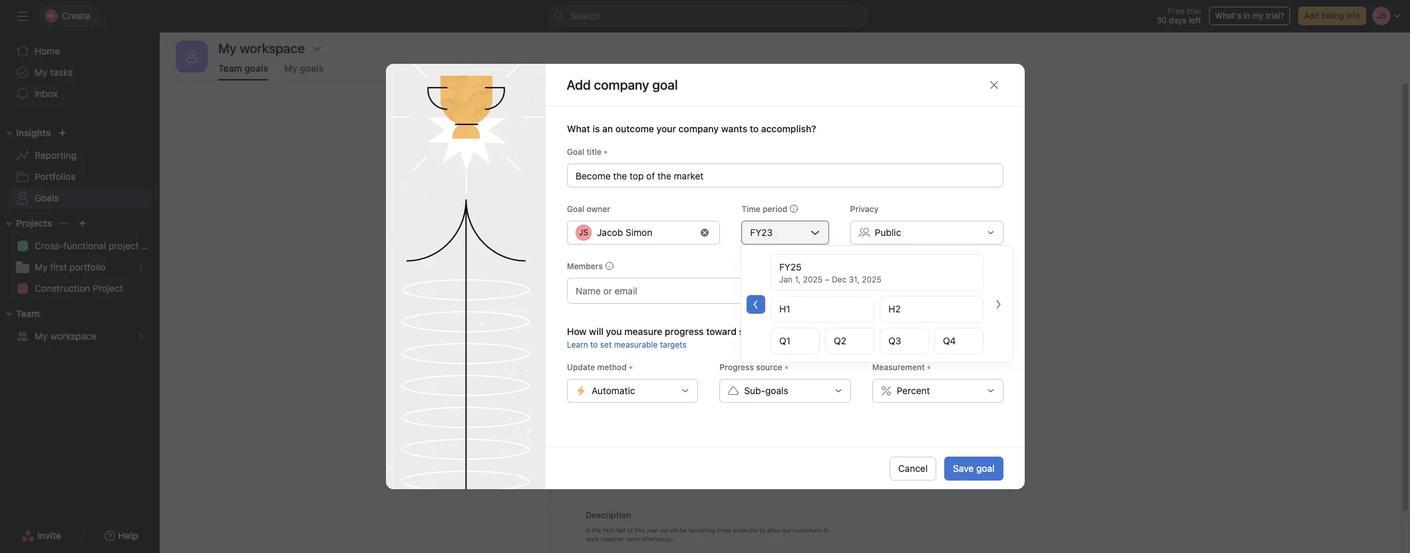 Task type: vqa. For each thing, say whether or not it's contained in the screenshot.
You on the left of page
yes



Task type: describe. For each thing, give the bounding box(es) containing it.
in
[[1244, 11, 1250, 21]]

prioritize
[[778, 179, 821, 191]]

save
[[953, 463, 974, 474]]

fy23
[[750, 227, 772, 238]]

company goal
[[594, 77, 678, 92]]

q1
[[779, 335, 791, 347]]

will
[[589, 326, 603, 337]]

cross-
[[35, 240, 63, 252]]

toward success?
[[706, 326, 779, 337]]

required image for automatic
[[626, 364, 634, 372]]

set
[[600, 340, 611, 350]]

add goal
[[761, 236, 799, 248]]

title
[[586, 147, 601, 157]]

goals for my goals
[[300, 63, 324, 74]]

jacob simon
[[597, 227, 652, 238]]

public
[[875, 227, 901, 238]]

tasks
[[50, 67, 73, 78]]

my first portfolio link
[[8, 257, 152, 278]]

insights
[[16, 127, 51, 138]]

what's in my trial? button
[[1209, 7, 1290, 25]]

required image for percent
[[925, 364, 933, 372]]

portfolio
[[69, 262, 106, 273]]

goal title
[[567, 147, 601, 157]]

reporting link
[[8, 145, 152, 166]]

jan
[[779, 275, 793, 285]]

free trial 30 days left
[[1157, 6, 1201, 25]]

plan
[[141, 240, 160, 252]]

team for team goals
[[218, 63, 242, 74]]

portfolios
[[35, 171, 76, 182]]

insights element
[[0, 121, 160, 212]]

30
[[1157, 15, 1167, 25]]

progress source
[[719, 363, 782, 373]]

automatic button
[[567, 379, 698, 403]]

learn to set measurable targets link
[[567, 340, 686, 350]]

what is an outcome your company wants to accomplish?
[[567, 123, 816, 134]]

to accomplish?
[[750, 123, 816, 134]]

add for add goal
[[761, 236, 778, 248]]

Name or email text field
[[575, 283, 647, 299]]

add billing info button
[[1298, 7, 1366, 25]]

invite button
[[13, 524, 70, 548]]

my for my tasks
[[35, 67, 48, 78]]

objectives.
[[789, 195, 841, 207]]

update
[[567, 363, 595, 373]]

add company goal dialog
[[386, 64, 1025, 490]]

fy25 jan 1, 2025 – dec 31, 2025
[[779, 262, 882, 285]]

project
[[93, 283, 123, 294]]

construction project link
[[8, 278, 152, 299]]

free
[[1168, 6, 1185, 16]]

measurable
[[614, 340, 657, 350]]

goals for team goals
[[244, 63, 268, 74]]

cross-functional project plan
[[35, 240, 160, 252]]

my tasks
[[35, 67, 73, 78]]

update method
[[567, 363, 626, 373]]

trial
[[1187, 6, 1201, 16]]

save goal button
[[944, 457, 1003, 481]]

reporting
[[35, 150, 77, 161]]

level
[[657, 179, 679, 191]]

progress
[[664, 326, 703, 337]]

team goals
[[218, 63, 268, 74]]

info
[[1346, 11, 1360, 21]]

add for add top-level goals to help teams prioritize and connect work to your organization's objectives.
[[614, 179, 633, 191]]

your inside add top-level goals to help teams prioritize and connect work to your organization's objectives.
[[925, 179, 946, 191]]

measure
[[624, 326, 662, 337]]

jacob
[[597, 227, 623, 238]]

31,
[[849, 275, 860, 285]]

Enter goal name text field
[[567, 164, 1003, 188]]

goals link
[[8, 188, 152, 209]]

dec
[[832, 275, 847, 285]]

percent
[[897, 385, 930, 397]]

js
[[579, 228, 588, 238]]

construction
[[35, 283, 90, 294]]

invite
[[37, 530, 61, 542]]

insights button
[[0, 125, 51, 141]]

add for add company goal
[[567, 77, 591, 92]]

left
[[1189, 15, 1201, 25]]

how will you measure progress toward success? learn to set measurable targets
[[567, 326, 779, 350]]

my for my goals
[[284, 63, 297, 74]]

team button
[[0, 306, 40, 322]]

search button
[[548, 5, 867, 27]]

1 horizontal spatial to
[[710, 179, 720, 191]]

help
[[723, 179, 743, 191]]

team for team
[[16, 308, 40, 319]]

close this dialog image
[[989, 80, 999, 90]]

how
[[567, 326, 586, 337]]

goal for goal owner
[[567, 204, 584, 214]]

required image for sub-goals
[[782, 364, 790, 372]]

my goals link
[[284, 63, 324, 81]]

learn
[[567, 340, 588, 350]]

q4
[[943, 335, 956, 347]]



Task type: locate. For each thing, give the bounding box(es) containing it.
0 horizontal spatial required image
[[626, 364, 634, 372]]

goal left owner
[[567, 204, 584, 214]]

required image up sub-goals dropdown button
[[782, 364, 790, 372]]

wants
[[721, 123, 747, 134]]

my left the first
[[35, 262, 48, 273]]

my tasks link
[[8, 62, 152, 83]]

1 horizontal spatial your
[[925, 179, 946, 191]]

method
[[597, 363, 626, 373]]

team inside dropdown button
[[16, 308, 40, 319]]

measurement
[[872, 363, 925, 373]]

simon
[[625, 227, 652, 238]]

your up set
[[656, 123, 676, 134]]

add inside add top-level goals to help teams prioritize and connect work to your organization's objectives.
[[614, 179, 633, 191]]

1 vertical spatial and
[[823, 179, 841, 191]]

1 horizontal spatial 2025
[[862, 275, 882, 285]]

1 horizontal spatial and
[[823, 179, 841, 191]]

privacy
[[850, 204, 878, 214]]

goal for add goal
[[781, 236, 799, 248]]

2025 left –
[[803, 275, 823, 285]]

1 2025 from the left
[[803, 275, 823, 285]]

and up objectives. on the top right of the page
[[823, 179, 841, 191]]

top-
[[636, 179, 657, 191]]

0 vertical spatial goal
[[781, 236, 799, 248]]

cancel button
[[890, 457, 936, 481]]

team down "construction"
[[16, 308, 40, 319]]

home
[[35, 45, 60, 57]]

1 horizontal spatial required image
[[782, 364, 790, 372]]

your
[[656, 123, 676, 134], [925, 179, 946, 191]]

project
[[109, 240, 139, 252]]

my down team dropdown button
[[35, 331, 48, 342]]

goal for goal title
[[567, 147, 584, 157]]

0 horizontal spatial team
[[16, 308, 40, 319]]

my
[[1253, 11, 1264, 21]]

required image
[[626, 364, 634, 372], [782, 364, 790, 372], [925, 364, 933, 372]]

my for my first portfolio
[[35, 262, 48, 273]]

1 vertical spatial goal
[[976, 463, 995, 474]]

your right work
[[925, 179, 946, 191]]

workspace
[[50, 331, 96, 342]]

1 horizontal spatial team
[[218, 63, 242, 74]]

members
[[567, 262, 603, 272]]

1 goal from the top
[[567, 147, 584, 157]]

goals
[[35, 192, 59, 204]]

time period
[[741, 204, 787, 214]]

projects element
[[0, 212, 160, 302]]

hide sidebar image
[[17, 11, 28, 21]]

sub-
[[744, 385, 765, 397]]

to left help
[[710, 179, 720, 191]]

team down the my workspace
[[218, 63, 242, 74]]

strategic goals
[[786, 146, 890, 165]]

percent button
[[872, 379, 1003, 403]]

0 vertical spatial team
[[218, 63, 242, 74]]

goal left "title"
[[567, 147, 584, 157]]

what's
[[1215, 11, 1241, 21]]

my down the my workspace
[[284, 63, 297, 74]]

targets
[[660, 340, 686, 350]]

global element
[[0, 33, 160, 112]]

inbox
[[35, 88, 58, 99]]

0 horizontal spatial 2025
[[803, 275, 823, 285]]

your inside the add company goal "dialog"
[[656, 123, 676, 134]]

goals
[[244, 63, 268, 74], [300, 63, 324, 74], [681, 179, 707, 191], [765, 385, 788, 397]]

1 vertical spatial your
[[925, 179, 946, 191]]

2 horizontal spatial required image
[[925, 364, 933, 372]]

2 goal from the top
[[567, 204, 584, 214]]

teams
[[746, 179, 776, 191]]

1,
[[795, 275, 801, 285]]

first
[[50, 262, 67, 273]]

progress
[[719, 363, 754, 373]]

home link
[[8, 41, 152, 62]]

0 horizontal spatial and
[[698, 146, 724, 165]]

2 required image from the left
[[782, 364, 790, 372]]

required image up percent dropdown button
[[925, 364, 933, 372]]

and inside add top-level goals to help teams prioritize and connect work to your organization's objectives.
[[823, 179, 841, 191]]

my goals
[[284, 63, 324, 74]]

search list box
[[548, 5, 867, 27]]

period
[[762, 204, 787, 214]]

0 horizontal spatial to
[[590, 340, 598, 350]]

required image down the learn to set measurable targets link
[[626, 364, 634, 372]]

goal
[[567, 147, 584, 157], [567, 204, 584, 214]]

source
[[756, 363, 782, 373]]

is
[[592, 123, 600, 134]]

previous year image
[[751, 299, 761, 310]]

0 horizontal spatial your
[[656, 123, 676, 134]]

organization's
[[719, 195, 786, 207]]

portfolios link
[[8, 166, 152, 188]]

1 horizontal spatial goal
[[976, 463, 995, 474]]

0 horizontal spatial goal
[[781, 236, 799, 248]]

my inside the teams element
[[35, 331, 48, 342]]

work
[[886, 179, 910, 191]]

q2
[[834, 335, 846, 347]]

goals inside dropdown button
[[765, 385, 788, 397]]

fy25
[[779, 262, 802, 273]]

what
[[567, 123, 590, 134]]

to
[[710, 179, 720, 191], [912, 179, 922, 191], [590, 340, 598, 350]]

1 vertical spatial team
[[16, 308, 40, 319]]

an
[[602, 123, 613, 134]]

sub-goals button
[[719, 379, 851, 403]]

goal inside "dialog"
[[976, 463, 995, 474]]

0 vertical spatial your
[[656, 123, 676, 134]]

teams element
[[0, 302, 160, 350]]

1 required image from the left
[[626, 364, 634, 372]]

search
[[571, 10, 601, 21]]

fy23 button
[[741, 221, 829, 245]]

add billing info
[[1304, 11, 1360, 21]]

required image
[[601, 148, 609, 156]]

my workspace link
[[8, 326, 152, 347]]

and right set
[[698, 146, 724, 165]]

to right work
[[912, 179, 922, 191]]

functional
[[63, 240, 106, 252]]

goal up 'fy25'
[[781, 236, 799, 248]]

my left tasks on the left top
[[35, 67, 48, 78]]

add top-level goals to help teams prioritize and connect work to your organization's objectives.
[[614, 179, 946, 207]]

team goals link
[[218, 63, 268, 81]]

sub-goals
[[744, 385, 788, 397]]

cancel
[[898, 463, 928, 474]]

time
[[741, 204, 760, 214]]

my inside 'link'
[[35, 262, 48, 273]]

my for my workspace
[[35, 331, 48, 342]]

add for add billing info
[[1304, 11, 1319, 21]]

inbox link
[[8, 83, 152, 104]]

add inside "dialog"
[[567, 77, 591, 92]]

company
[[678, 123, 718, 134]]

h2
[[888, 303, 901, 315]]

automatic
[[591, 385, 635, 397]]

construction project
[[35, 283, 123, 294]]

0 vertical spatial and
[[698, 146, 724, 165]]

billing
[[1322, 11, 1344, 21]]

next year image
[[993, 299, 1004, 310]]

goals for sub-goals
[[765, 385, 788, 397]]

set and achieve strategic goals
[[670, 146, 890, 165]]

goal for save goal
[[976, 463, 995, 474]]

goal owner
[[567, 204, 610, 214]]

goal right the "save"
[[976, 463, 995, 474]]

remove image
[[701, 229, 709, 237]]

2 2025 from the left
[[862, 275, 882, 285]]

projects
[[16, 218, 52, 229]]

to left set
[[590, 340, 598, 350]]

to inside the "how will you measure progress toward success? learn to set measurable targets"
[[590, 340, 598, 350]]

q3
[[888, 335, 901, 347]]

2 horizontal spatial to
[[912, 179, 922, 191]]

days
[[1169, 15, 1187, 25]]

my inside global element
[[35, 67, 48, 78]]

1 vertical spatial goal
[[567, 204, 584, 214]]

3 required image from the left
[[925, 364, 933, 372]]

team
[[218, 63, 242, 74], [16, 308, 40, 319]]

outcome
[[615, 123, 654, 134]]

0 vertical spatial goal
[[567, 147, 584, 157]]

2025 right 31,
[[862, 275, 882, 285]]

and
[[698, 146, 724, 165], [823, 179, 841, 191]]

goals inside add top-level goals to help teams prioritize and connect work to your organization's objectives.
[[681, 179, 707, 191]]

save goal
[[953, 463, 995, 474]]



